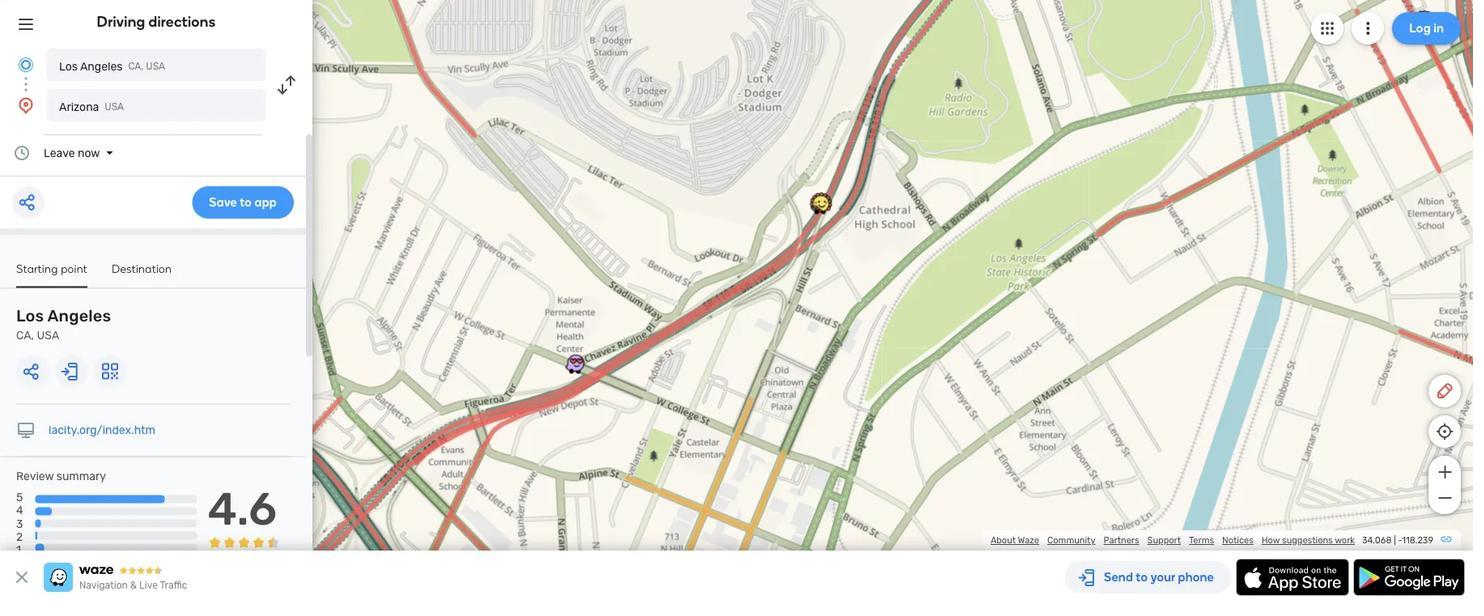 Task type: vqa. For each thing, say whether or not it's contained in the screenshot.
Los
yes



Task type: describe. For each thing, give the bounding box(es) containing it.
navigation
[[79, 580, 128, 591]]

clock image
[[12, 143, 32, 163]]

0 vertical spatial los angeles ca, usa
[[59, 60, 165, 73]]

point
[[61, 262, 87, 275]]

118.239
[[1403, 535, 1434, 546]]

4.6
[[208, 482, 277, 536]]

community
[[1048, 535, 1096, 546]]

notices link
[[1223, 535, 1254, 546]]

arizona usa
[[59, 100, 124, 113]]

how suggestions work link
[[1262, 535, 1356, 546]]

about waze link
[[991, 535, 1040, 546]]

partners link
[[1104, 535, 1140, 546]]

|
[[1395, 535, 1397, 546]]

3
[[16, 517, 23, 530]]

about waze community partners support terms notices how suggestions work 34.068 | -118.239
[[991, 535, 1434, 546]]

0 horizontal spatial usa
[[37, 329, 59, 342]]

current location image
[[16, 55, 36, 74]]

computer image
[[16, 421, 36, 440]]

34.068
[[1363, 535, 1392, 546]]

support
[[1148, 535, 1181, 546]]

support link
[[1148, 535, 1181, 546]]

arizona
[[59, 100, 99, 113]]

leave now
[[44, 146, 100, 160]]

summary
[[57, 470, 106, 483]]

terms link
[[1190, 535, 1215, 546]]

&
[[130, 580, 137, 591]]

notices
[[1223, 535, 1254, 546]]

navigation & live traffic
[[79, 580, 187, 591]]

destination
[[112, 262, 172, 275]]

starting
[[16, 262, 58, 275]]

driving
[[97, 13, 145, 30]]



Task type: locate. For each thing, give the bounding box(es) containing it.
1 vertical spatial los
[[16, 307, 44, 326]]

leave
[[44, 146, 75, 160]]

directions
[[149, 13, 216, 30]]

0 horizontal spatial los
[[16, 307, 44, 326]]

0 vertical spatial ca,
[[128, 61, 144, 72]]

1 vertical spatial ca,
[[16, 329, 34, 342]]

work
[[1335, 535, 1356, 546]]

-
[[1399, 535, 1403, 546]]

angeles inside los angeles ca, usa
[[47, 307, 111, 326]]

2
[[16, 530, 23, 543]]

1 horizontal spatial los
[[59, 60, 78, 73]]

1 vertical spatial los angeles ca, usa
[[16, 307, 111, 342]]

1 horizontal spatial ca,
[[128, 61, 144, 72]]

los up arizona
[[59, 60, 78, 73]]

0 vertical spatial usa
[[146, 61, 165, 72]]

community link
[[1048, 535, 1096, 546]]

1
[[16, 543, 21, 556]]

los angeles ca, usa
[[59, 60, 165, 73], [16, 307, 111, 342]]

usa
[[146, 61, 165, 72], [105, 101, 124, 113], [37, 329, 59, 342]]

angeles
[[80, 60, 123, 73], [47, 307, 111, 326]]

0 vertical spatial angeles
[[80, 60, 123, 73]]

0 horizontal spatial ca,
[[16, 329, 34, 342]]

5
[[16, 491, 23, 504]]

0 vertical spatial los
[[59, 60, 78, 73]]

location image
[[16, 96, 36, 115]]

usa down driving directions
[[146, 61, 165, 72]]

los angeles ca, usa down driving
[[59, 60, 165, 73]]

zoom in image
[[1435, 462, 1456, 482]]

link image
[[1441, 533, 1454, 546]]

usa inside arizona usa
[[105, 101, 124, 113]]

1 vertical spatial angeles
[[47, 307, 111, 326]]

los angeles ca, usa down starting point 'button'
[[16, 307, 111, 342]]

how
[[1262, 535, 1281, 546]]

lacity.org/index.htm
[[49, 424, 155, 437]]

usa down starting point 'button'
[[37, 329, 59, 342]]

angeles down point
[[47, 307, 111, 326]]

lacity.org/index.htm link
[[49, 424, 155, 437]]

usa right arizona
[[105, 101, 124, 113]]

traffic
[[160, 580, 187, 591]]

review summary
[[16, 470, 106, 483]]

starting point
[[16, 262, 87, 275]]

los
[[59, 60, 78, 73], [16, 307, 44, 326]]

4
[[16, 504, 23, 517]]

1 horizontal spatial usa
[[105, 101, 124, 113]]

zoom out image
[[1435, 488, 1456, 508]]

ca, down starting point 'button'
[[16, 329, 34, 342]]

about
[[991, 535, 1016, 546]]

5 4 3 2 1
[[16, 491, 23, 556]]

pencil image
[[1436, 381, 1455, 401]]

2 vertical spatial usa
[[37, 329, 59, 342]]

now
[[78, 146, 100, 160]]

ca,
[[128, 61, 144, 72], [16, 329, 34, 342]]

waze
[[1018, 535, 1040, 546]]

driving directions
[[97, 13, 216, 30]]

live
[[139, 580, 158, 591]]

1 vertical spatial usa
[[105, 101, 124, 113]]

ca, down driving
[[128, 61, 144, 72]]

2 horizontal spatial usa
[[146, 61, 165, 72]]

los down starting point 'button'
[[16, 307, 44, 326]]

terms
[[1190, 535, 1215, 546]]

destination button
[[112, 262, 172, 286]]

review
[[16, 470, 54, 483]]

x image
[[12, 568, 32, 587]]

partners
[[1104, 535, 1140, 546]]

starting point button
[[16, 262, 87, 288]]

angeles up arizona usa
[[80, 60, 123, 73]]

suggestions
[[1283, 535, 1333, 546]]



